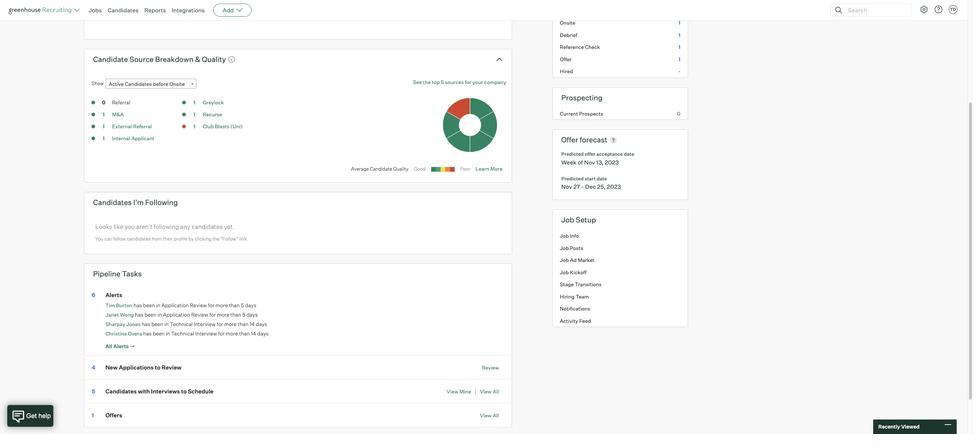 Task type: vqa. For each thing, say whether or not it's contained in the screenshot.
'Ad'
yes



Task type: describe. For each thing, give the bounding box(es) containing it.
0 horizontal spatial candidate
[[93, 55, 128, 64]]

1 link for greylock
[[187, 99, 202, 108]]

recently
[[879, 425, 900, 431]]

applications
[[119, 365, 154, 372]]

notifications
[[560, 306, 590, 312]]

0 vertical spatial 14
[[250, 322, 255, 328]]

see the top 5 sources for your company link
[[413, 79, 506, 86]]

td
[[951, 7, 956, 12]]

ad
[[570, 257, 577, 264]]

recurse link
[[203, 112, 222, 118]]

internal applicant link
[[112, 135, 154, 142]]

0 vertical spatial application
[[162, 303, 189, 309]]

hiring team
[[560, 294, 589, 300]]

0 horizontal spatial quality
[[202, 55, 226, 64]]

debrief
[[560, 32, 578, 38]]

learn
[[476, 166, 489, 172]]

1 horizontal spatial to
[[181, 388, 187, 396]]

stage transitions
[[560, 282, 602, 288]]

more
[[491, 166, 503, 172]]

current
[[560, 111, 578, 117]]

1 vertical spatial 14
[[251, 331, 256, 338]]

0 horizontal spatial candidates
[[127, 236, 151, 242]]

job for job setup
[[562, 216, 574, 225]]

1 vertical spatial technical
[[171, 331, 194, 338]]

1 vertical spatial application
[[163, 312, 190, 319]]

has up 'jones'
[[135, 312, 143, 319]]

→
[[130, 344, 135, 350]]

6
[[92, 292, 95, 299]]

setup
[[576, 216, 596, 225]]

you can follow candidates from their profile by clicking the "follow" link.
[[95, 236, 248, 242]]

- inside predicted start date nov 27 - dec 25, 2023
[[582, 183, 584, 191]]

m&a
[[112, 112, 124, 118]]

offer
[[585, 151, 596, 157]]

stage transitions link
[[553, 279, 688, 291]]

interviews
[[151, 388, 180, 396]]

overa
[[128, 331, 142, 337]]

you
[[95, 236, 103, 242]]

transitions
[[575, 282, 602, 288]]

add button
[[214, 4, 252, 17]]

1 vertical spatial interview
[[195, 331, 217, 338]]

1 vertical spatial quality
[[393, 166, 409, 172]]

hiring
[[560, 294, 575, 300]]

current prospects
[[560, 111, 603, 117]]

jobs
[[89, 7, 102, 14]]

2 vertical spatial all
[[493, 413, 499, 419]]

candidates inside active candidates before onsite 'link'
[[125, 81, 152, 87]]

offer for offer forecast
[[562, 135, 578, 145]]

feed
[[579, 318, 591, 324]]

td button
[[948, 4, 959, 15]]

follow
[[113, 236, 126, 242]]

in right 'jones'
[[164, 322, 169, 328]]

like
[[114, 223, 123, 231]]

janet wong link
[[105, 312, 134, 318]]

all alerts → link
[[105, 344, 135, 351]]

greenhouse recruiting image
[[9, 6, 74, 15]]

reports
[[144, 7, 166, 14]]

aren't
[[136, 223, 152, 231]]

0 vertical spatial alerts
[[105, 292, 122, 299]]

external referral
[[112, 124, 152, 130]]

internal applicant
[[112, 135, 154, 142]]

4 link
[[92, 364, 104, 372]]

1 vertical spatial referral
[[133, 124, 152, 130]]

viewed
[[902, 425, 920, 431]]

"follow"
[[221, 236, 238, 242]]

with
[[138, 388, 150, 396]]

company
[[484, 79, 506, 85]]

internal
[[112, 135, 130, 142]]

jobs link
[[89, 7, 102, 14]]

active candidates before onsite link
[[105, 79, 196, 89]]

1 link for club blasts (uni)
[[187, 123, 202, 132]]

new applications to review
[[105, 365, 182, 372]]

reference check
[[560, 44, 600, 50]]

candidate source data is not real-time. data may take up to two days to reflect accurately. element
[[226, 53, 235, 66]]

4
[[92, 364, 96, 372]]

in right wong
[[158, 312, 162, 319]]

tim burton link
[[105, 303, 132, 309]]

view mine | view all
[[447, 389, 499, 396]]

predicted for week
[[562, 151, 584, 157]]

blasts
[[215, 124, 230, 130]]

breakdown
[[155, 55, 193, 64]]

Search text field
[[846, 5, 905, 15]]

acceptance
[[597, 151, 623, 157]]

been right overa
[[153, 331, 165, 338]]

has right 'jones'
[[142, 322, 150, 328]]

tasks
[[122, 270, 142, 279]]

pipeline tasks
[[93, 270, 142, 279]]

candidates for candidates link
[[108, 7, 139, 14]]

nov inside predicted offer acceptance date week of nov 13, 2023
[[584, 159, 595, 166]]

0 vertical spatial technical
[[170, 322, 193, 328]]

activity
[[560, 318, 578, 324]]

notifications link
[[553, 303, 688, 315]]

can
[[104, 236, 112, 242]]

offers
[[105, 412, 122, 420]]

date inside predicted start date nov 27 - dec 25, 2023
[[597, 176, 607, 182]]

predicted offer acceptance date week of nov 13, 2023
[[562, 151, 634, 166]]

candidates i'm following
[[93, 198, 178, 207]]

market
[[578, 257, 595, 264]]

6 link
[[92, 292, 104, 299]]

team
[[576, 294, 589, 300]]

check
[[585, 44, 600, 50]]

date inside predicted offer acceptance date week of nov 13, 2023
[[624, 151, 634, 157]]

job kickoff link
[[553, 267, 688, 279]]

see the top 5 sources for your company
[[413, 79, 506, 85]]

new
[[105, 365, 118, 372]]



Task type: locate. For each thing, give the bounding box(es) containing it.
0 horizontal spatial the
[[213, 236, 220, 242]]

sources
[[445, 79, 464, 85]]

candidates link
[[108, 7, 139, 14]]

0 horizontal spatial nov
[[562, 183, 572, 191]]

job for job ad market
[[560, 257, 569, 264]]

any
[[180, 223, 190, 231]]

1 horizontal spatial candidates
[[192, 223, 223, 231]]

candidates for candidates with interviews to schedule
[[105, 388, 137, 396]]

0 vertical spatial offer
[[560, 56, 572, 62]]

alerts up tim
[[105, 292, 122, 299]]

application
[[162, 303, 189, 309], [163, 312, 190, 319]]

1 horizontal spatial candidate
[[370, 166, 392, 172]]

0 vertical spatial quality
[[202, 55, 226, 64]]

view right |
[[480, 389, 492, 395]]

of
[[578, 159, 583, 166]]

view all link right |
[[480, 389, 499, 395]]

job for job kickoff
[[560, 270, 569, 276]]

1 horizontal spatial the
[[423, 79, 431, 85]]

1 link for external referral
[[96, 123, 111, 132]]

all
[[105, 344, 112, 350], [493, 389, 499, 395], [493, 413, 499, 419]]

predicted start date nov 27 - dec 25, 2023
[[562, 176, 621, 191]]

prospecting
[[562, 93, 603, 102]]

week
[[562, 159, 577, 166]]

1 link left m&a link
[[96, 111, 111, 120]]

in right overa
[[166, 331, 170, 338]]

1 horizontal spatial -
[[678, 68, 681, 74]]

0 horizontal spatial referral
[[112, 100, 130, 106]]

has right burton on the left bottom
[[134, 303, 142, 309]]

2023 right the 25,
[[607, 183, 621, 191]]

onsite right before
[[169, 81, 185, 87]]

following
[[145, 198, 178, 207]]

date up the 25,
[[597, 176, 607, 182]]

their
[[163, 236, 173, 242]]

0 vertical spatial interview
[[194, 322, 216, 328]]

27
[[574, 183, 580, 191]]

0 vertical spatial predicted
[[562, 151, 584, 157]]

0 vertical spatial 0
[[102, 100, 105, 106]]

0
[[102, 100, 105, 106], [677, 111, 681, 117]]

job for job info
[[560, 233, 569, 239]]

nov left 27
[[562, 183, 572, 191]]

candidate source data is not real-time. data may take up to two days to reflect accurately. image
[[228, 56, 235, 63]]

1 view all link from the top
[[480, 389, 499, 395]]

0 horizontal spatial 0
[[102, 100, 105, 106]]

1 vertical spatial onsite
[[169, 81, 185, 87]]

1 link left offers
[[92, 412, 104, 420]]

add
[[223, 7, 234, 14]]

candidates up clicking
[[192, 223, 223, 231]]

source
[[130, 55, 154, 64]]

job info link
[[553, 230, 688, 242]]

candidate source breakdown & quality
[[93, 55, 226, 64]]

quality left good
[[393, 166, 409, 172]]

greylock
[[203, 100, 224, 106]]

job
[[562, 216, 574, 225], [560, 233, 569, 239], [560, 245, 569, 252], [560, 257, 569, 264], [560, 270, 569, 276]]

nov down offer at the right of the page
[[584, 159, 595, 166]]

view for view mine | view all
[[447, 389, 458, 395]]

job left info at the bottom right
[[560, 233, 569, 239]]

candidate right average
[[370, 166, 392, 172]]

1 vertical spatial view all link
[[480, 413, 499, 419]]

job posts link
[[553, 242, 688, 255]]

you
[[125, 223, 135, 231]]

candidates
[[192, 223, 223, 231], [127, 236, 151, 242]]

view all link down view mine | view all
[[480, 413, 499, 419]]

integrations
[[172, 7, 205, 14]]

5
[[441, 79, 444, 85], [241, 303, 244, 309], [242, 312, 245, 319], [92, 388, 95, 396]]

recurse
[[203, 112, 222, 118]]

job kickoff
[[560, 270, 587, 276]]

referral
[[112, 100, 130, 106], [133, 124, 152, 130]]

0 vertical spatial -
[[678, 68, 681, 74]]

active candidates before onsite
[[109, 81, 185, 87]]

reports link
[[144, 7, 166, 14]]

1 horizontal spatial date
[[624, 151, 634, 157]]

0 vertical spatial referral
[[112, 100, 130, 106]]

schedule
[[188, 388, 214, 396]]

activity feed
[[560, 318, 591, 324]]

candidates for candidates i'm following
[[93, 198, 132, 207]]

onsite up debrief
[[560, 20, 576, 26]]

view left mine
[[447, 389, 458, 395]]

1 vertical spatial predicted
[[562, 176, 584, 182]]

0 horizontal spatial to
[[155, 365, 161, 372]]

1 link left internal
[[96, 135, 111, 143]]

external
[[112, 124, 132, 130]]

view down view mine | view all
[[480, 413, 492, 419]]

1 vertical spatial candidates
[[127, 236, 151, 242]]

0 vertical spatial to
[[155, 365, 161, 372]]

view all
[[480, 413, 499, 419]]

sharpay jones link
[[105, 322, 141, 328]]

0 vertical spatial date
[[624, 151, 634, 157]]

0 vertical spatial nov
[[584, 159, 595, 166]]

job left 'ad'
[[560, 257, 569, 264]]

1 predicted from the top
[[562, 151, 584, 157]]

the right clicking
[[213, 236, 220, 242]]

candidate
[[93, 55, 128, 64], [370, 166, 392, 172]]

show
[[92, 81, 104, 87]]

view for view all
[[480, 413, 492, 419]]

job ad market link
[[553, 255, 688, 267]]

info
[[570, 233, 579, 239]]

all inside view mine | view all
[[493, 389, 499, 395]]

learn more link
[[476, 166, 503, 172]]

predicted inside predicted start date nov 27 - dec 25, 2023
[[562, 176, 584, 182]]

active
[[109, 81, 124, 87]]

been right wong
[[145, 312, 156, 319]]

been right 'jones'
[[151, 322, 163, 328]]

2 view all link from the top
[[480, 413, 499, 419]]

configure image
[[920, 5, 929, 14]]

predicted up "week"
[[562, 151, 584, 157]]

yet.
[[224, 223, 235, 231]]

all right |
[[493, 389, 499, 395]]

1 link for m&a
[[96, 111, 111, 120]]

average candidate quality
[[351, 166, 409, 172]]

0 vertical spatial onsite
[[560, 20, 576, 26]]

job left posts
[[560, 245, 569, 252]]

0 horizontal spatial -
[[582, 183, 584, 191]]

0 horizontal spatial onsite
[[169, 81, 185, 87]]

2023 for week of nov 13, 2023
[[605, 159, 619, 166]]

christina
[[105, 331, 127, 337]]

view mine link
[[447, 389, 471, 395]]

forecast
[[580, 135, 608, 145]]

average
[[351, 166, 369, 172]]

before
[[153, 81, 168, 87]]

1 link left club
[[187, 123, 202, 132]]

onsite inside active candidates before onsite 'link'
[[169, 81, 185, 87]]

2023 inside predicted start date nov 27 - dec 25, 2023
[[607, 183, 621, 191]]

candidates right jobs
[[108, 7, 139, 14]]

0 horizontal spatial date
[[597, 176, 607, 182]]

1 vertical spatial 0
[[677, 111, 681, 117]]

applicant
[[131, 135, 154, 142]]

onsite
[[560, 20, 576, 26], [169, 81, 185, 87]]

has right overa
[[143, 331, 152, 338]]

wong
[[120, 312, 134, 318]]

candidates
[[108, 7, 139, 14], [125, 81, 152, 87], [93, 198, 132, 207], [105, 388, 137, 396]]

reference
[[560, 44, 584, 50]]

offer down 'reference'
[[560, 56, 572, 62]]

2023 for nov 27 - dec 25, 2023
[[607, 183, 621, 191]]

1 vertical spatial -
[[582, 183, 584, 191]]

0 vertical spatial view all link
[[480, 389, 499, 395]]

1 vertical spatial offer
[[562, 135, 578, 145]]

2023 inside predicted offer acceptance date week of nov 13, 2023
[[605, 159, 619, 166]]

1 horizontal spatial quality
[[393, 166, 409, 172]]

the left top
[[423, 79, 431, 85]]

more
[[216, 303, 228, 309], [217, 312, 229, 319], [224, 322, 237, 328], [226, 331, 238, 338]]

review
[[190, 303, 207, 309], [191, 312, 208, 319], [162, 365, 182, 372], [482, 365, 499, 371]]

candidate up active on the left of page
[[93, 55, 128, 64]]

referral up m&a link
[[112, 100, 130, 106]]

job info
[[560, 233, 579, 239]]

candidates with interviews to schedule
[[105, 388, 214, 396]]

quality right "&"
[[202, 55, 226, 64]]

profile
[[174, 236, 187, 242]]

predicted for 27
[[562, 176, 584, 182]]

predicted inside predicted offer acceptance date week of nov 13, 2023
[[562, 151, 584, 157]]

prospects
[[579, 111, 603, 117]]

0 vertical spatial the
[[423, 79, 431, 85]]

1 vertical spatial to
[[181, 388, 187, 396]]

to
[[155, 365, 161, 372], [181, 388, 187, 396]]

looks like you aren't following any candidates yet.
[[95, 223, 235, 231]]

1 vertical spatial 2023
[[607, 183, 621, 191]]

jones
[[126, 322, 141, 328]]

1 vertical spatial alerts
[[113, 344, 129, 350]]

0 vertical spatial 2023
[[605, 159, 619, 166]]

1 vertical spatial nov
[[562, 183, 572, 191]]

2023 down acceptance
[[605, 159, 619, 166]]

alerts left "→"
[[113, 344, 129, 350]]

1 vertical spatial candidate
[[370, 166, 392, 172]]

mine
[[460, 389, 471, 395]]

all alerts →
[[105, 344, 135, 350]]

good
[[414, 166, 426, 172]]

offer up "week"
[[562, 135, 578, 145]]

candidates left with in the left of the page
[[105, 388, 137, 396]]

see
[[413, 79, 422, 85]]

m&a link
[[112, 112, 124, 118]]

alerts
[[105, 292, 122, 299], [113, 344, 129, 350]]

in right burton on the left bottom
[[156, 303, 160, 309]]

all down view mine | view all
[[493, 413, 499, 419]]

to right 'applications'
[[155, 365, 161, 372]]

0 vertical spatial candidate
[[93, 55, 128, 64]]

1 link left the greylock link
[[187, 99, 202, 108]]

2 predicted from the top
[[562, 176, 584, 182]]

learn more
[[476, 166, 503, 172]]

1 link for recurse
[[187, 111, 202, 120]]

interview
[[194, 322, 216, 328], [195, 331, 217, 338]]

1 horizontal spatial onsite
[[560, 20, 576, 26]]

been right burton on the left bottom
[[143, 303, 155, 309]]

candidates up like
[[93, 198, 132, 207]]

candidates right active on the left of page
[[125, 81, 152, 87]]

offer for offer
[[560, 56, 572, 62]]

job inside "link"
[[560, 245, 569, 252]]

recently viewed
[[879, 425, 920, 431]]

1 vertical spatial all
[[493, 389, 499, 395]]

predicted up 27
[[562, 176, 584, 182]]

stage
[[560, 282, 574, 288]]

1 vertical spatial date
[[597, 176, 607, 182]]

days
[[245, 303, 256, 309], [247, 312, 258, 319], [256, 322, 267, 328], [257, 331, 269, 338]]

-
[[678, 68, 681, 74], [582, 183, 584, 191]]

hiring team link
[[553, 291, 688, 303]]

christina overa link
[[105, 331, 142, 337]]

candidates down 'aren't'
[[127, 236, 151, 242]]

1 link for internal applicant
[[96, 135, 111, 143]]

td button
[[949, 5, 958, 14]]

1 link left external
[[96, 123, 111, 132]]

0 vertical spatial candidates
[[192, 223, 223, 231]]

1 horizontal spatial referral
[[133, 124, 152, 130]]

the
[[423, 79, 431, 85], [213, 236, 220, 242]]

job up stage
[[560, 270, 569, 276]]

posts
[[570, 245, 583, 252]]

1 link left recurse
[[187, 111, 202, 120]]

referral up applicant
[[133, 124, 152, 130]]

to left schedule
[[181, 388, 187, 396]]

|
[[475, 389, 477, 396]]

0 vertical spatial all
[[105, 344, 112, 350]]

nov inside predicted start date nov 27 - dec 25, 2023
[[562, 183, 572, 191]]

1 horizontal spatial nov
[[584, 159, 595, 166]]

job for job posts
[[560, 245, 569, 252]]

job posts
[[560, 245, 583, 252]]

1 horizontal spatial 0
[[677, 111, 681, 117]]

all down christina
[[105, 344, 112, 350]]

greylock link
[[203, 100, 224, 106]]

i'm
[[133, 198, 144, 207]]

1 vertical spatial the
[[213, 236, 220, 242]]

date right acceptance
[[624, 151, 634, 157]]

job up the job info
[[562, 216, 574, 225]]

25,
[[597, 183, 606, 191]]



